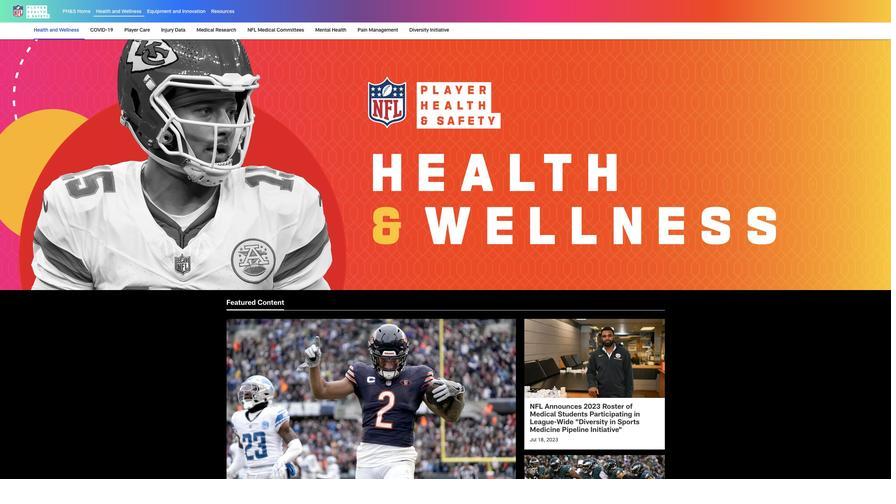 Task type: vqa. For each thing, say whether or not it's contained in the screenshot.
ROSTER
yes



Task type: locate. For each thing, give the bounding box(es) containing it.
in up sports
[[634, 412, 640, 419]]

0 vertical spatial health and wellness
[[96, 10, 142, 14]]

mental health link
[[313, 22, 349, 39]]

mental health
[[316, 28, 347, 33]]

2023 right 18,
[[547, 438, 559, 443]]

nfl for nfl medical committees
[[248, 28, 257, 33]]

nfl
[[248, 28, 257, 33], [530, 404, 543, 411]]

2 horizontal spatial medical
[[530, 412, 556, 419]]

of
[[626, 404, 633, 411]]

0 horizontal spatial wellness
[[59, 28, 79, 33]]

resources link
[[211, 10, 235, 14]]

0 horizontal spatial health and wellness
[[34, 28, 79, 33]]

medical research link
[[194, 22, 239, 39]]

pain management
[[358, 28, 398, 33]]

1 horizontal spatial health and wellness
[[96, 10, 142, 14]]

diversity
[[410, 28, 429, 33]]

diversity initiative link
[[407, 22, 452, 39]]

and
[[112, 10, 120, 14], [173, 10, 181, 14], [50, 28, 58, 33]]

1 vertical spatial 2023
[[547, 438, 559, 443]]

nfl inside 'nfl announces 2023 roster of medical students participating in league-wide "diversity in sports medicine pipeline initiative"'
[[530, 404, 543, 411]]

banner containing ph&s home
[[0, 0, 892, 39]]

banner
[[0, 0, 892, 39]]

featured
[[227, 300, 256, 307]]

2023
[[584, 404, 601, 411], [547, 438, 559, 443]]

league-
[[530, 419, 557, 426]]

medical up league-
[[530, 412, 556, 419]]

health right 'mental'
[[332, 28, 347, 33]]

health and wellness up 19
[[96, 10, 142, 14]]

ph&s home
[[63, 10, 91, 14]]

content
[[258, 300, 284, 307]]

covid-
[[90, 28, 107, 33]]

health and wellness
[[96, 10, 142, 14], [34, 28, 79, 33]]

mental
[[316, 28, 331, 33]]

in
[[634, 412, 640, 419], [610, 419, 616, 426]]

0 horizontal spatial in
[[610, 419, 616, 426]]

jul 18, 2023
[[530, 438, 559, 443]]

2023 up "diversity
[[584, 404, 601, 411]]

page main content main content
[[0, 39, 892, 479]]

medical
[[197, 28, 214, 33], [258, 28, 276, 33], [530, 412, 556, 419]]

1 horizontal spatial health and wellness link
[[96, 10, 142, 14]]

health and wellness link up 19
[[96, 10, 142, 14]]

students
[[558, 412, 588, 419]]

initiative"
[[591, 427, 623, 434]]

medicine
[[530, 427, 561, 434]]

1 vertical spatial health and wellness
[[34, 28, 79, 33]]

nfl right research at the left of the page
[[248, 28, 257, 33]]

and down player health and safety logo
[[50, 28, 58, 33]]

1 horizontal spatial 2023
[[584, 404, 601, 411]]

18,
[[538, 438, 545, 443]]

1 vertical spatial nfl
[[530, 404, 543, 411]]

0 horizontal spatial 2023
[[547, 438, 559, 443]]

jul
[[530, 438, 537, 443]]

health
[[96, 10, 111, 14], [34, 28, 48, 33], [332, 28, 347, 33]]

wellness
[[122, 10, 142, 14], [59, 28, 79, 33]]

research
[[216, 28, 236, 33]]

2 horizontal spatial health
[[332, 28, 347, 33]]

0 vertical spatial in
[[634, 412, 640, 419]]

medical left research at the left of the page
[[197, 28, 214, 33]]

0 horizontal spatial nfl
[[248, 28, 257, 33]]

0 vertical spatial 2023
[[584, 404, 601, 411]]

care
[[140, 28, 150, 33]]

0 horizontal spatial health
[[34, 28, 48, 33]]

0 horizontal spatial health and wellness link
[[34, 22, 82, 39]]

0 vertical spatial nfl
[[248, 28, 257, 33]]

0 vertical spatial wellness
[[122, 10, 142, 14]]

pain
[[358, 28, 368, 33]]

nfl announces 2023 roster of medical students participating in league-wide "diversity in sports medicine pipeline initiative"
[[530, 404, 640, 434]]

wellness down ph&s in the top of the page
[[59, 28, 79, 33]]

medical left committees
[[258, 28, 276, 33]]

player care
[[124, 28, 150, 33]]

1 horizontal spatial nfl
[[530, 404, 543, 411]]

health up covid-19 link
[[96, 10, 111, 14]]

injury data link
[[159, 22, 188, 39]]

2023 inside 'nfl announces 2023 roster of medical students participating in league-wide "diversity in sports medicine pipeline initiative"'
[[584, 404, 601, 411]]

and up 19
[[112, 10, 120, 14]]

pain management link
[[355, 22, 401, 39]]

in down participating
[[610, 419, 616, 426]]

health and wellness link
[[96, 10, 142, 14], [34, 22, 82, 39]]

nfl up league-
[[530, 404, 543, 411]]

wide
[[557, 419, 574, 426]]

1 vertical spatial wellness
[[59, 28, 79, 33]]

nfl medical committees
[[248, 28, 304, 33]]

2023 for announces
[[584, 404, 601, 411]]

1 horizontal spatial health
[[96, 10, 111, 14]]

wellness up player
[[122, 10, 142, 14]]

medical research
[[197, 28, 236, 33]]

home
[[77, 10, 91, 14]]

health and wellness link down ph&s in the top of the page
[[34, 22, 82, 39]]

health and wellness down ph&s in the top of the page
[[34, 28, 79, 33]]

health down player health and safety logo
[[34, 28, 48, 33]]

and left innovation
[[173, 10, 181, 14]]

player care link
[[122, 22, 153, 39]]



Task type: describe. For each thing, give the bounding box(es) containing it.
playerhealth&safety_masthead_3840x1080_v2 image
[[0, 39, 892, 290]]

featured content
[[227, 300, 284, 307]]

initiative
[[430, 28, 449, 33]]

data
[[175, 28, 185, 33]]

committees
[[277, 28, 304, 33]]

participating
[[590, 412, 633, 419]]

ph&s
[[63, 10, 76, 14]]

management
[[369, 28, 398, 33]]

nfl presents: emergency preparedness in sports (video) image
[[525, 456, 665, 479]]

innovation
[[182, 10, 206, 14]]

player
[[124, 28, 138, 33]]

diversity initiative
[[410, 28, 449, 33]]

roster
[[603, 404, 624, 411]]

0 vertical spatial health and wellness link
[[96, 10, 142, 14]]

equipment and innovation
[[147, 10, 206, 14]]

1 horizontal spatial in
[[634, 412, 640, 419]]

"diversity
[[576, 419, 608, 426]]

covid-19
[[90, 28, 113, 33]]

1 vertical spatial health and wellness link
[[34, 22, 82, 39]]

0 horizontal spatial and
[[50, 28, 58, 33]]

resources
[[211, 10, 235, 14]]

1 vertical spatial in
[[610, 419, 616, 426]]

ph&s home link
[[63, 10, 91, 14]]

nfl presents: reducing lower extremity injuries (video) image
[[227, 319, 516, 479]]

nfl medical committees link
[[245, 22, 307, 39]]

2023 for 18,
[[547, 438, 559, 443]]

medical inside 'nfl announces 2023 roster of medical students participating in league-wide "diversity in sports medicine pipeline initiative"'
[[530, 412, 556, 419]]

nfl announces 2023 roster of medical students participating in league-wide "diversity in sports medicine pipeline initiative" image
[[525, 319, 665, 398]]

1 horizontal spatial wellness
[[122, 10, 142, 14]]

covid-19 link
[[88, 22, 116, 39]]

sports
[[618, 419, 640, 426]]

injury data
[[161, 28, 185, 33]]

nfl for nfl announces 2023 roster of medical students participating in league-wide "diversity in sports medicine pipeline initiative"
[[530, 404, 543, 411]]

pipeline
[[562, 427, 589, 434]]

announces
[[545, 404, 582, 411]]

2 horizontal spatial and
[[173, 10, 181, 14]]

19
[[107, 28, 113, 33]]

equipment and innovation link
[[147, 10, 206, 14]]

equipment
[[147, 10, 171, 14]]

0 horizontal spatial medical
[[197, 28, 214, 33]]

1 horizontal spatial and
[[112, 10, 120, 14]]

player health and safety logo image
[[11, 3, 51, 20]]

1 horizontal spatial medical
[[258, 28, 276, 33]]

injury
[[161, 28, 174, 33]]



